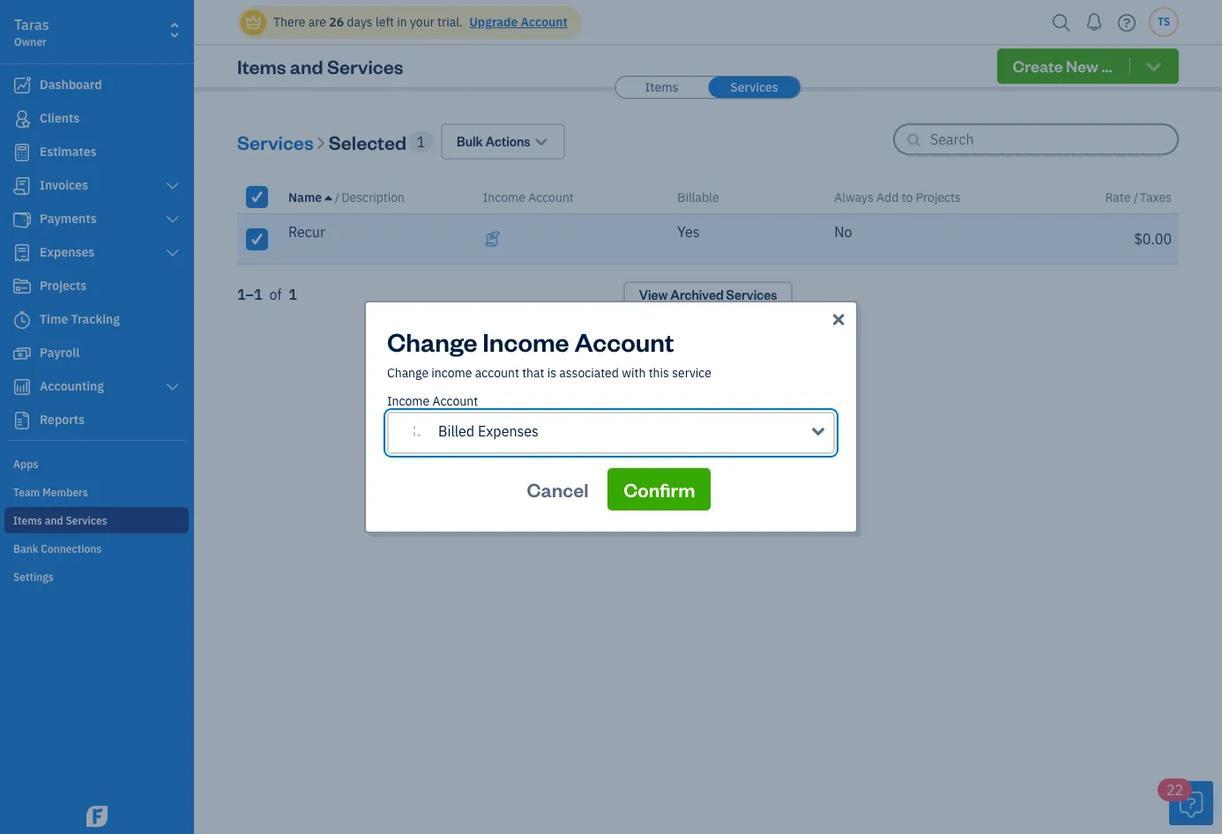 Task type: locate. For each thing, give the bounding box(es) containing it.
there
[[273, 14, 305, 30]]

services inside the view archived services deleted
[[726, 287, 777, 303]]

change
[[387, 325, 478, 358], [387, 365, 429, 381]]

days
[[347, 14, 373, 30]]

services down days
[[327, 54, 403, 78]]

account
[[521, 14, 568, 30], [528, 189, 574, 205], [574, 325, 674, 358], [433, 393, 478, 409]]

services up deleted link
[[726, 287, 777, 303]]

1 vertical spatial chevron large down image
[[165, 213, 181, 227]]

1 horizontal spatial 1
[[417, 133, 425, 150]]

in
[[397, 14, 407, 30]]

close image
[[829, 310, 848, 331]]

services for items and services
[[327, 54, 403, 78]]

/ right caretup image on the left top of the page
[[335, 189, 340, 205]]

1 vertical spatial 1
[[289, 286, 297, 303]]

always add to projects
[[834, 189, 961, 205]]

project image
[[11, 278, 33, 295]]

0 horizontal spatial 1
[[289, 286, 297, 303]]

1 horizontal spatial /
[[1134, 189, 1138, 205]]

income
[[483, 189, 525, 205], [483, 325, 569, 358], [387, 393, 430, 409]]

crown image
[[244, 13, 263, 31]]

services up check 'icon'
[[237, 129, 314, 154]]

dashboard image
[[11, 77, 33, 94]]

2 vertical spatial chevron large down image
[[165, 380, 181, 394]]

expense image
[[11, 244, 33, 262]]

billed
[[438, 422, 475, 440]]

1 chevron large down image from the top
[[165, 179, 181, 193]]

1 vertical spatial income
[[483, 325, 569, 358]]

services
[[327, 54, 403, 78], [237, 129, 314, 154], [726, 287, 777, 303]]

2 chevron large down image from the top
[[165, 213, 181, 227]]

check image
[[249, 188, 265, 205]]

projects
[[916, 189, 961, 205]]

name link
[[288, 189, 335, 205]]

change left 'income'
[[387, 365, 429, 381]]

confirm button
[[608, 468, 711, 511]]

bank connections image
[[13, 541, 189, 556]]

1 change from the top
[[387, 325, 478, 358]]

income account
[[483, 189, 574, 205], [387, 393, 478, 409]]

2 vertical spatial services
[[726, 287, 777, 303]]

freshbooks image
[[83, 806, 111, 827]]

change income account dialog
[[0, 280, 1222, 555]]

1 vertical spatial change
[[387, 365, 429, 381]]

0 vertical spatial income account
[[483, 189, 574, 205]]

services button
[[237, 127, 314, 156]]

cancel button
[[511, 468, 604, 511]]

change for change income account that is associated with this service
[[387, 365, 429, 381]]

0 vertical spatial services
[[327, 54, 403, 78]]

chevron large down image
[[165, 179, 181, 193], [165, 213, 181, 227], [165, 380, 181, 394]]

2 / from the left
[[1134, 189, 1138, 205]]

1
[[417, 133, 425, 150], [289, 286, 297, 303]]

2 change from the top
[[387, 365, 429, 381]]

deleted
[[694, 312, 736, 328]]

0 horizontal spatial /
[[335, 189, 340, 205]]

1–1 of 1
[[237, 286, 297, 303]]

1 right selected
[[417, 133, 425, 150]]

0 horizontal spatial services
[[237, 129, 314, 154]]

confirm
[[624, 477, 695, 502]]

cancel
[[527, 477, 589, 502]]

1 vertical spatial income account
[[387, 393, 478, 409]]

main element
[[0, 0, 238, 834]]

1 horizontal spatial services
[[327, 54, 403, 78]]

upgrade
[[469, 14, 518, 30]]

1 right the of
[[289, 286, 297, 303]]

0 vertical spatial change
[[387, 325, 478, 358]]

1 vertical spatial services
[[237, 129, 314, 154]]

2 horizontal spatial services
[[726, 287, 777, 303]]

go to help image
[[1113, 9, 1141, 36]]

income
[[432, 365, 472, 381]]

description link
[[341, 189, 405, 205]]

/
[[335, 189, 340, 205], [1134, 189, 1138, 205]]

taras
[[14, 16, 49, 34]]

there are 26 days left in your trial. upgrade account
[[273, 14, 568, 30]]

billed expenses button
[[387, 412, 835, 454]]

settings image
[[13, 570, 189, 584]]

invoice image
[[11, 177, 33, 195]]

0 horizontal spatial income account
[[387, 393, 478, 409]]

3 chevron large down image from the top
[[165, 380, 181, 394]]

rate
[[1105, 189, 1131, 205]]

1–1
[[237, 286, 262, 303]]

change for change income account
[[387, 325, 478, 358]]

your
[[410, 14, 435, 30]]

search image
[[1048, 9, 1076, 36]]

chart image
[[11, 378, 33, 396]]

0 vertical spatial 1
[[417, 133, 425, 150]]

change up 'income'
[[387, 325, 478, 358]]

/ right rate
[[1134, 189, 1138, 205]]

0 vertical spatial chevron large down image
[[165, 179, 181, 193]]

always
[[834, 189, 874, 205]]



Task type: vqa. For each thing, say whether or not it's contained in the screenshot.
well
no



Task type: describe. For each thing, give the bounding box(es) containing it.
income account inside dialog
[[387, 393, 478, 409]]

always add to projects link
[[834, 189, 961, 205]]

archived
[[670, 287, 724, 303]]

view archived services link
[[623, 281, 793, 310]]

account
[[475, 365, 519, 381]]

view archived services deleted
[[639, 287, 777, 328]]

change income account
[[387, 325, 674, 358]]

caretup image
[[325, 190, 332, 204]]

income account link
[[483, 189, 574, 205]]

money image
[[11, 345, 33, 362]]

that
[[522, 365, 544, 381]]

services for view archived services deleted
[[726, 287, 777, 303]]

this
[[649, 365, 669, 381]]

rate link
[[1105, 189, 1134, 205]]

rate / taxes
[[1105, 189, 1172, 205]]

26
[[329, 14, 344, 30]]

items and services image
[[13, 513, 189, 527]]

chevron large down image
[[165, 246, 181, 260]]

with
[[622, 365, 646, 381]]

is
[[547, 365, 556, 381]]

selected
[[329, 129, 407, 154]]

1 / from the left
[[335, 189, 340, 205]]

name
[[288, 189, 322, 205]]

chevron large down image for payment icon
[[165, 213, 181, 227]]

change income account that is associated with this service
[[387, 365, 712, 381]]

report image
[[11, 412, 33, 429]]

0 vertical spatial income
[[483, 189, 525, 205]]

1 horizontal spatial income account
[[483, 189, 574, 205]]

chevron large down image for "chart" image
[[165, 380, 181, 394]]

apps image
[[13, 457, 189, 471]]

expenses
[[478, 422, 539, 440]]

team members image
[[13, 485, 189, 499]]

trial.
[[437, 14, 463, 30]]

deleted link
[[694, 312, 736, 328]]

payment image
[[11, 211, 33, 228]]

items
[[237, 54, 286, 78]]

timer image
[[11, 311, 33, 329]]

associated
[[559, 365, 619, 381]]

taras owner
[[14, 16, 49, 48]]

owner
[[14, 35, 47, 48]]

billed expenses
[[438, 422, 539, 440]]

client image
[[11, 110, 33, 128]]

billable link
[[678, 189, 719, 205]]

estimate image
[[11, 144, 33, 161]]

are
[[308, 14, 326, 30]]

service
[[672, 365, 712, 381]]

billable
[[678, 189, 719, 205]]

of
[[269, 286, 282, 303]]

left
[[376, 14, 394, 30]]

and
[[290, 54, 323, 78]]

chevron large down image for invoice 'icon'
[[165, 179, 181, 193]]

taxes
[[1140, 189, 1172, 205]]

view
[[639, 287, 668, 303]]

2 vertical spatial income
[[387, 393, 430, 409]]

items and services
[[237, 54, 403, 78]]

Search text field
[[930, 125, 1177, 153]]

to
[[902, 189, 913, 205]]

add
[[877, 189, 899, 205]]

upgrade account link
[[466, 14, 568, 30]]

description
[[341, 189, 405, 205]]



